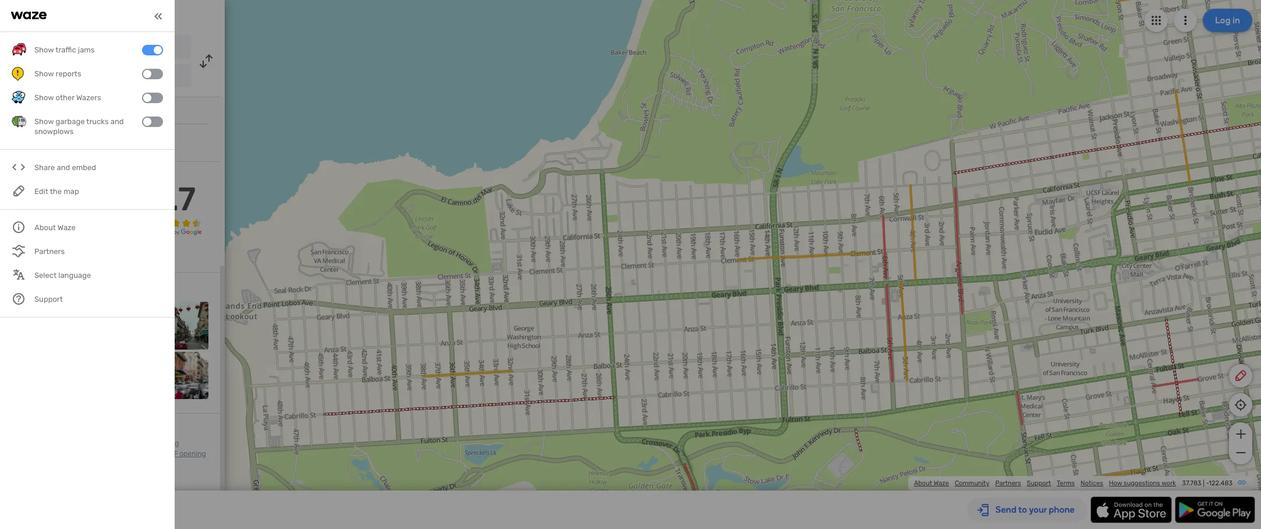 Task type: describe. For each thing, give the bounding box(es) containing it.
chinatown, for opening
[[131, 450, 168, 458]]

chinatown san francisco, ca, usa
[[43, 72, 163, 82]]

122.483
[[1210, 480, 1233, 487]]

work
[[1162, 480, 1177, 487]]

summary
[[41, 171, 76, 181]]

5
[[12, 186, 17, 196]]

image 3 of chinatown, sf image
[[111, 302, 159, 349]]

1
[[12, 223, 15, 233]]

notices link
[[1081, 480, 1104, 487]]

5 4 3 2 1
[[12, 186, 17, 233]]

partners
[[996, 480, 1022, 487]]

driving
[[157, 439, 179, 448]]

zoom out image
[[1234, 446, 1249, 460]]

share and embed link
[[12, 156, 163, 180]]

chinatown, for driving
[[108, 439, 145, 448]]

chinatown, sf driving directions link
[[12, 439, 179, 458]]

image 4 of chinatown, sf image
[[161, 302, 209, 349]]

computer image
[[12, 136, 26, 150]]

chinatown, sf driving directions
[[12, 439, 179, 458]]

partners link
[[996, 480, 1022, 487]]

directions inside chinatown, sf driving directions
[[12, 450, 44, 458]]

community
[[955, 480, 990, 487]]

reviews
[[35, 252, 64, 262]]

sf for opening
[[170, 450, 178, 458]]

chinatown
[[43, 72, 84, 82]]

show
[[12, 252, 33, 262]]

hours
[[12, 460, 30, 468]]

terms link
[[1057, 480, 1076, 487]]

san inside chinatown san francisco, ca, usa
[[88, 73, 100, 81]]

sf for driving
[[147, 439, 155, 448]]

4
[[12, 195, 17, 205]]

2
[[12, 214, 16, 224]]

pencil image
[[1235, 369, 1249, 383]]

notices
[[1081, 480, 1104, 487]]

san inside san francisco button
[[43, 43, 57, 52]]

37.783
[[1183, 480, 1202, 487]]

image 8 of chinatown, sf image
[[161, 352, 209, 399]]

usa
[[150, 73, 163, 81]]

37.783 | -122.483
[[1183, 480, 1233, 487]]

image 1 of chinatown, sf image
[[12, 302, 59, 349]]

support link
[[1028, 480, 1052, 487]]

how
[[1110, 480, 1123, 487]]

terms
[[1057, 480, 1076, 487]]



Task type: locate. For each thing, give the bounding box(es) containing it.
directions
[[107, 9, 155, 22], [12, 450, 44, 458]]

1 vertical spatial san
[[88, 73, 100, 81]]

3
[[12, 205, 17, 215]]

sf inside chinatown, sf driving directions
[[147, 439, 155, 448]]

1 horizontal spatial san
[[88, 73, 100, 81]]

share
[[34, 163, 55, 172]]

san left francisco,
[[88, 73, 100, 81]]

link image
[[1238, 478, 1247, 487]]

chinatown, sf opening hours link
[[12, 450, 206, 468]]

directions up hours
[[12, 450, 44, 458]]

ca,
[[137, 73, 148, 81]]

chinatown, down driving
[[131, 450, 168, 458]]

driving directions
[[70, 9, 155, 22]]

about waze link
[[915, 480, 950, 487]]

1 horizontal spatial sf
[[170, 450, 178, 458]]

0 horizontal spatial directions
[[12, 450, 44, 458]]

embed
[[72, 163, 96, 172]]

sf inside the chinatown, sf opening hours
[[170, 450, 178, 458]]

support
[[1028, 480, 1052, 487]]

1 vertical spatial chinatown,
[[131, 450, 168, 458]]

4.7
[[149, 180, 196, 219]]

driving
[[70, 9, 105, 22]]

0 vertical spatial chinatown,
[[108, 439, 145, 448]]

san
[[43, 43, 57, 52], [88, 73, 100, 81]]

1 horizontal spatial directions
[[107, 9, 155, 22]]

suggestions
[[1124, 480, 1161, 487]]

0 vertical spatial sf
[[147, 439, 155, 448]]

review
[[12, 171, 39, 181]]

code image
[[12, 160, 26, 175]]

waze
[[934, 480, 950, 487]]

about waze community partners support terms notices how suggestions work
[[915, 480, 1177, 487]]

0 vertical spatial directions
[[107, 9, 155, 22]]

san francisco
[[43, 43, 96, 52]]

8 photos
[[12, 284, 45, 294]]

chinatown, sf opening hours
[[12, 450, 206, 468]]

current location image
[[12, 40, 26, 54]]

image 2 of chinatown, sf image
[[61, 302, 109, 349]]

photos
[[19, 284, 45, 294]]

chinatown,
[[108, 439, 145, 448], [131, 450, 168, 458]]

and
[[57, 163, 70, 172]]

francisco
[[59, 43, 96, 52]]

sf down driving
[[170, 450, 178, 458]]

how suggestions work link
[[1110, 480, 1177, 487]]

0 vertical spatial san
[[43, 43, 57, 52]]

sf left driving
[[147, 439, 155, 448]]

-
[[1207, 480, 1210, 487]]

community link
[[955, 480, 990, 487]]

opening
[[180, 450, 206, 458]]

chinatown, inside chinatown, sf driving directions
[[108, 439, 145, 448]]

review summary
[[12, 171, 76, 181]]

directions up san francisco button
[[107, 9, 155, 22]]

show reviews
[[12, 252, 64, 262]]

1 vertical spatial sf
[[170, 450, 178, 458]]

0 horizontal spatial sf
[[147, 439, 155, 448]]

francisco,
[[102, 73, 135, 81]]

0 horizontal spatial san
[[43, 43, 57, 52]]

|
[[1204, 480, 1205, 487]]

sf
[[147, 439, 155, 448], [170, 450, 178, 458]]

chinatown, inside the chinatown, sf opening hours
[[131, 450, 168, 458]]

8
[[12, 284, 17, 294]]

san francisco button
[[34, 35, 191, 58]]

san left francisco
[[43, 43, 57, 52]]

zoom in image
[[1234, 427, 1249, 441]]

1 vertical spatial directions
[[12, 450, 44, 458]]

location image
[[12, 69, 26, 83]]

share and embed
[[34, 163, 96, 172]]

chinatown, up the chinatown, sf opening hours
[[108, 439, 145, 448]]

about
[[915, 480, 933, 487]]



Task type: vqa. For each thing, say whether or not it's contained in the screenshot.
the topmost Chinatown,
yes



